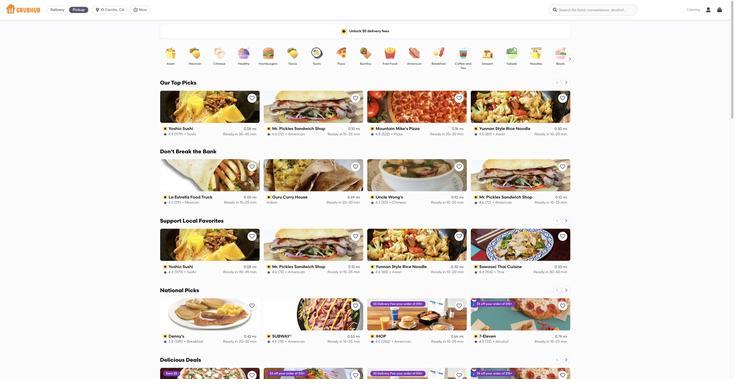 Task type: vqa. For each thing, say whether or not it's contained in the screenshot.
bottommost Yoshio Sushi logo
yes



Task type: describe. For each thing, give the bounding box(es) containing it.
in for mountain mike's pizza logo
[[443, 132, 446, 136]]

coffee and tea
[[455, 62, 472, 70]]

la estrella food truck
[[169, 195, 213, 200]]

pickles for support local favorites
[[280, 264, 294, 269]]

subway® logo image
[[264, 299, 364, 331]]

caret left icon image for our top picks
[[556, 81, 560, 85]]

0.53
[[348, 335, 355, 339]]

ready in 15–25 min for la estrella food truck logo
[[224, 201, 257, 205]]

0 vertical spatial picks
[[182, 80, 197, 86]]

now button
[[130, 6, 153, 14]]

delicious deals
[[160, 357, 201, 363]]

• for topmost yunnan style rice noodle logo subscription pass image
[[494, 132, 495, 136]]

(55)
[[382, 201, 389, 205]]

subway®
[[272, 334, 292, 339]]

off for 1st 7-eleven logo from the top of the page
[[482, 302, 486, 306]]

mr. for support local favorites
[[272, 264, 279, 269]]

1 vertical spatial 0.10
[[556, 195, 563, 200]]

2 $0 delivery fee your order of $15+ from the top
[[374, 372, 423, 375]]

mike's
[[396, 126, 409, 131]]

hamburgers image
[[260, 48, 277, 59]]

1 vertical spatial picks
[[185, 287, 199, 294]]

sawooei
[[480, 264, 497, 269]]

in for yunnan style rice noodle logo to the left
[[443, 270, 446, 275]]

sandwich for support local favorites
[[295, 264, 314, 269]]

1 vertical spatial 0.30
[[452, 265, 459, 269]]

star icon image for topmost yunnan style rice noodle logo
[[474, 132, 478, 136]]

2 vertical spatial $0
[[374, 372, 377, 375]]

save this restaurant image for mr. pickles sandwich shop
[[353, 95, 359, 101]]

0.74
[[556, 335, 563, 339]]

mexican image
[[186, 48, 204, 59]]

ready in 30–40 min
[[534, 270, 568, 275]]

1 vertical spatial mr. pickles sandwich shop logo image
[[471, 159, 571, 192]]

0 horizontal spatial 20–30
[[239, 340, 249, 344]]

subscription pass image for mountain
[[371, 127, 375, 131]]

(104)
[[485, 270, 493, 275]]

subscription pass image for sawooei thai cuisine logo
[[474, 265, 479, 269]]

4.4 left (104)
[[480, 270, 485, 275]]

4.4 for support
[[169, 270, 174, 275]]

ready in 20–30 min for house
[[327, 201, 360, 205]]

in for uncle wong's logo
[[443, 201, 446, 205]]

• alcohol
[[493, 340, 509, 344]]

caret right icon image for support local favorites
[[565, 219, 569, 223]]

hamburgers
[[259, 62, 278, 66]]

style for yunnan style rice noodle logo to the left
[[392, 264, 402, 269]]

7-
[[480, 334, 483, 339]]

yunnan style rice noodle for topmost yunnan style rice noodle logo subscription pass image
[[480, 126, 531, 131]]

don't
[[160, 148, 175, 155]]

cerrito,
[[105, 8, 118, 12]]

0.30 mi for topmost yunnan style rice noodle logo
[[555, 127, 568, 131]]

1 horizontal spatial breakfast
[[432, 62, 446, 66]]

4.8 (522)
[[376, 132, 390, 136]]

guru curry house
[[272, 195, 308, 200]]

0 vertical spatial 0.30
[[555, 127, 563, 131]]

salads
[[507, 62, 517, 66]]

1 $5 from the top
[[477, 302, 481, 306]]

pickup button
[[68, 6, 89, 14]]

1 vertical spatial mr.
[[480, 195, 486, 200]]

0 vertical spatial food
[[390, 62, 398, 66]]

35–45 for support local favorites
[[239, 270, 249, 275]]

national picks
[[160, 287, 199, 294]]

style for topmost yunnan style rice noodle logo
[[496, 126, 506, 131]]

0.08 for picks
[[244, 127, 251, 131]]

• thai
[[495, 270, 505, 275]]

asian for yunnan style rice noodle logo to the left
[[393, 270, 402, 275]]

0 vertical spatial $0
[[363, 29, 367, 33]]

15–25 for subway® logo on the bottom left of page
[[344, 340, 353, 344]]

• for subscription pass image associated with mr. pickles sandwich shop logo related to support local favorites
[[286, 270, 287, 275]]

ca
[[119, 8, 125, 12]]

10–20 for mr. pickles sandwich shop
[[447, 201, 457, 205]]

coffee
[[455, 62, 465, 66]]

tea
[[461, 66, 466, 70]]

4.6 (80) for topmost yunnan style rice noodle logo star icon
[[480, 132, 492, 136]]

el cerrito, ca
[[101, 8, 125, 12]]

national
[[160, 287, 184, 294]]

4.4 for our
[[169, 132, 174, 136]]

yoshio sushi logo image for picks
[[160, 91, 260, 123]]

fast food
[[383, 62, 398, 66]]

catering button
[[684, 4, 704, 16]]

unlock $0 delivery fees
[[350, 29, 390, 33]]

• for sawooei thai cuisine logo's subscription pass image
[[495, 270, 496, 275]]

in for 'guru curry house logo' at the left of page
[[339, 201, 342, 205]]

1 vertical spatial (72)
[[486, 201, 492, 205]]

eleven
[[483, 334, 496, 339]]

delivery inside delivery button
[[50, 8, 64, 12]]

0.92
[[452, 195, 459, 200]]

ready in 10–20 min for mr. pickles sandwich shop
[[431, 201, 464, 205]]

subscription pass image for topmost yunnan style rice noodle logo
[[474, 127, 479, 131]]

2 7-eleven logo image from the top
[[471, 368, 571, 379]]

4.3 (55)
[[376, 201, 389, 205]]

in for denny's logo
[[235, 340, 238, 344]]

1 horizontal spatial chinese
[[392, 201, 406, 205]]

0 horizontal spatial (80)
[[382, 270, 389, 275]]

0 vertical spatial yunnan style rice noodle logo image
[[471, 91, 571, 123]]

$3 off your order of $15+
[[270, 372, 305, 375]]

your for 1st 7-eleven logo from the top of the page
[[486, 302, 493, 306]]

subscription pass image for guru
[[267, 196, 271, 199]]

ready in 20–30 min for pizza
[[431, 132, 464, 136]]

sandwich for our top picks
[[295, 126, 314, 131]]

local
[[183, 218, 198, 224]]

unlock
[[350, 29, 362, 33]]

delivery for 2nd the ihop logo from the top
[[378, 372, 390, 375]]

shop for picks
[[315, 126, 326, 131]]

save this restaurant image for topmost yunnan style rice noodle logo
[[560, 95, 566, 101]]

tacos
[[289, 62, 297, 66]]

alcohol
[[496, 340, 509, 344]]

cuisine
[[508, 264, 523, 269]]

catering
[[687, 8, 701, 12]]

healthy
[[238, 62, 250, 66]]

2 ihop logo image from the top
[[368, 368, 467, 379]]

la estrella food truck logo image
[[160, 159, 260, 192]]

• sushi for favorites
[[185, 270, 196, 275]]

2 vertical spatial pizza
[[394, 132, 403, 136]]

mr. pickles sandwich shop logo image for our top picks
[[264, 91, 364, 123]]

(250)
[[382, 340, 391, 344]]

mountain mike's pizza logo image
[[368, 91, 467, 123]]

(78)
[[278, 340, 284, 344]]

4.0 (32)
[[480, 340, 492, 344]]

0 horizontal spatial chinese
[[214, 62, 226, 66]]

burritos image
[[357, 48, 375, 59]]

noodles image
[[528, 48, 546, 59]]

estrella
[[175, 195, 190, 200]]

american for subway® logo on the bottom left of page
[[288, 340, 305, 344]]

sushi image
[[308, 48, 326, 59]]

0.30 mi for yunnan style rice noodle logo to the left
[[452, 265, 464, 269]]

• for uncle's subscription pass icon
[[390, 201, 391, 205]]

thai for sawooei
[[498, 264, 507, 269]]

pickles for our top picks
[[280, 126, 294, 131]]

4.4 (104)
[[480, 270, 493, 275]]

asian for topmost yunnan style rice noodle logo
[[496, 132, 506, 136]]

0.69 mi
[[348, 195, 360, 200]]

subscription pass image for yunnan
[[371, 265, 375, 269]]

(32)
[[486, 340, 492, 344]]

mr. pickles sandwich shop for support local favorites
[[272, 264, 326, 269]]

15–25 for mr. pickles sandwich shop logo to the middle
[[551, 201, 561, 205]]

35–45 for our top picks
[[239, 132, 249, 136]]

(522)
[[382, 132, 390, 136]]

fees
[[382, 29, 390, 33]]

1 vertical spatial breakfast
[[187, 340, 204, 344]]

indian
[[267, 201, 278, 205]]

tacos image
[[284, 48, 302, 59]]

ready in 10–20 min for sawooei thai cuisine
[[431, 270, 464, 275]]

earn $8
[[166, 372, 177, 375]]

20–30 for pizza
[[446, 132, 457, 136]]

0.33 mi
[[555, 265, 568, 269]]

fee for 2nd the ihop logo from the top
[[391, 372, 396, 375]]

0 horizontal spatial noodle
[[413, 264, 427, 269]]

• for subscription pass icon related to mountain
[[392, 132, 393, 136]]

delivery button
[[47, 6, 68, 14]]

ready in 35–45 min for our top picks
[[223, 132, 257, 136]]

yunnan for yunnan subscription pass icon
[[376, 264, 391, 269]]

4.9
[[272, 340, 277, 344]]

1 vertical spatial mr. pickles sandwich shop
[[480, 195, 533, 200]]

0.42 mi
[[244, 335, 257, 339]]

0.53 mi
[[348, 335, 360, 339]]

american for mr. pickles sandwich shop logo to the middle
[[496, 201, 513, 205]]

yoshio for support
[[169, 264, 182, 269]]

support
[[160, 218, 182, 224]]

0 vertical spatial asian
[[167, 62, 175, 66]]

1 vertical spatial 4.6 (72)
[[480, 201, 492, 205]]

coffee and tea image
[[455, 48, 473, 59]]

0 vertical spatial 10–20
[[551, 132, 561, 136]]

burritos
[[360, 62, 372, 66]]

0 vertical spatial mexican
[[189, 62, 201, 66]]

ihop
[[376, 334, 387, 339]]

la
[[169, 195, 174, 200]]

house
[[295, 195, 308, 200]]

save this restaurant image for yoshio sushi
[[249, 95, 255, 101]]

7-eleven
[[480, 334, 496, 339]]

1 vertical spatial sandwich
[[502, 195, 522, 200]]

breakfast image
[[430, 48, 448, 59]]

uncle
[[376, 195, 388, 200]]

0 vertical spatial noodle
[[516, 126, 531, 131]]

$8
[[174, 372, 177, 375]]

bowls
[[557, 62, 565, 66]]

ready in 15–25 min for mr. pickles sandwich shop logo to the middle
[[535, 201, 568, 205]]

1 vertical spatial mexican
[[185, 201, 199, 205]]

$3
[[270, 372, 273, 375]]

0 horizontal spatial yunnan style rice noodle logo image
[[368, 229, 467, 261]]

0.66 mi
[[452, 335, 464, 339]]

fast food image
[[382, 48, 399, 59]]

our top picks
[[160, 80, 197, 86]]

el cerrito, ca button
[[92, 6, 130, 14]]

star icon image for denny's logo
[[163, 340, 167, 344]]

1 7-eleven logo image from the top
[[471, 299, 571, 331]]

0 horizontal spatial ready in 20–30 min
[[223, 340, 257, 344]]

1 vertical spatial $0
[[374, 302, 377, 306]]

yoshio sushi for local
[[169, 264, 193, 269]]

save this restaurant image for uncle wong's logo
[[457, 164, 463, 170]]

dessert image
[[479, 48, 497, 59]]

(339)
[[175, 340, 183, 344]]

4.3
[[376, 201, 381, 205]]

healthy image
[[235, 48, 253, 59]]



Task type: locate. For each thing, give the bounding box(es) containing it.
save this restaurant image for yunnan style rice noodle logo to the left
[[457, 233, 463, 240]]

30–40
[[550, 270, 561, 275]]

0.10 for picks
[[349, 127, 355, 131]]

$5 off your order of $15+
[[477, 302, 513, 306], [477, 372, 513, 375]]

1 horizontal spatial 4.0
[[480, 340, 485, 344]]

ready in 10–20 min
[[535, 132, 568, 136], [431, 201, 464, 205], [431, 270, 464, 275]]

0 horizontal spatial yunnan style rice noodle
[[376, 264, 427, 269]]

4 caret left icon image from the top
[[556, 358, 560, 362]]

4.4 (1179) for our
[[169, 132, 183, 136]]

0 horizontal spatial • asian
[[390, 270, 402, 275]]

sawooei thai cuisine logo image
[[471, 229, 571, 261]]

0 horizontal spatial style
[[392, 264, 402, 269]]

mr. pickles sandwich shop
[[272, 126, 326, 131], [480, 195, 533, 200], [272, 264, 326, 269]]

0 vertical spatial style
[[496, 126, 506, 131]]

ready in 20–30 min down 0.42
[[223, 340, 257, 344]]

papi's pizza roma logo image
[[160, 368, 260, 379]]

caret right icon image
[[569, 57, 573, 61], [565, 81, 569, 85], [565, 219, 569, 223], [565, 288, 569, 292], [565, 358, 569, 362]]

main navigation navigation
[[0, 0, 731, 20]]

ready in 20–30 min
[[431, 132, 464, 136], [327, 201, 360, 205], [223, 340, 257, 344]]

star icon image for sawooei thai cuisine logo
[[474, 271, 478, 275]]

breakfast down breakfast image
[[432, 62, 446, 66]]

0 horizontal spatial 4.0
[[376, 340, 381, 344]]

1 horizontal spatial (80)
[[486, 132, 492, 136]]

subscription pass image for mr. pickles sandwich shop logo related to our top picks
[[267, 127, 271, 131]]

0 vertical spatial mr. pickles sandwich shop
[[272, 126, 326, 131]]

1 vertical spatial yoshio sushi
[[169, 264, 193, 269]]

and
[[466, 62, 472, 66]]

2 vertical spatial mr. pickles sandwich shop
[[272, 264, 326, 269]]

ready in 15–25 min for subway® logo on the bottom left of page
[[328, 340, 360, 344]]

0.10 for favorites
[[349, 265, 355, 269]]

(72) for our top picks
[[278, 132, 284, 136]]

delivery for first the ihop logo
[[378, 302, 390, 306]]

2 horizontal spatial pizza
[[410, 126, 420, 131]]

save this restaurant button
[[248, 94, 257, 103], [351, 94, 360, 103], [455, 94, 464, 103], [559, 94, 568, 103], [248, 162, 257, 171], [351, 162, 360, 171], [455, 162, 464, 171], [559, 162, 568, 171], [248, 232, 257, 241], [351, 232, 360, 241], [455, 232, 464, 241], [559, 232, 568, 241], [248, 302, 257, 311], [351, 302, 360, 311], [455, 302, 464, 311], [559, 302, 568, 311], [248, 371, 257, 379], [351, 371, 360, 379], [455, 371, 464, 379], [559, 371, 568, 379]]

wong's
[[389, 195, 403, 200]]

yoshio sushi logo image
[[160, 91, 260, 123], [160, 229, 260, 261]]

top
[[171, 80, 181, 86]]

chinese down wong's
[[392, 201, 406, 205]]

mexican down la estrella food truck
[[185, 201, 199, 205]]

fast
[[383, 62, 389, 66]]

yunnan style rice noodle for yunnan subscription pass icon
[[376, 264, 427, 269]]

subscription pass image
[[267, 127, 271, 131], [474, 127, 479, 131], [163, 265, 168, 269], [267, 265, 271, 269], [474, 265, 479, 269], [163, 335, 168, 338], [474, 335, 479, 338]]

yoshio sushi for top
[[169, 126, 193, 131]]

• american
[[286, 132, 305, 136], [493, 201, 513, 205], [286, 270, 305, 275], [286, 340, 305, 344], [392, 340, 412, 344]]

2 yoshio sushi from the top
[[169, 264, 193, 269]]

caret right icon image for national picks
[[565, 288, 569, 292]]

0 vertical spatial $0 delivery fee your order of $15+
[[374, 302, 423, 306]]

1 vertical spatial pickles
[[487, 195, 501, 200]]

2 $5 from the top
[[477, 372, 481, 375]]

• for yunnan subscription pass icon
[[390, 270, 391, 275]]

1 vertical spatial (80)
[[382, 270, 389, 275]]

3.8
[[169, 340, 174, 344]]

(1179) up the break
[[174, 132, 183, 136]]

0 vertical spatial mr. pickles sandwich shop logo image
[[264, 91, 364, 123]]

thai for •
[[497, 270, 505, 275]]

0 horizontal spatial 0.30
[[452, 265, 459, 269]]

guru
[[272, 195, 282, 200]]

• mexican
[[182, 201, 199, 205]]

off for 1st 7-eleven logo from the bottom
[[482, 372, 486, 375]]

4.6 (72) for our top picks
[[272, 132, 284, 136]]

yunnan
[[480, 126, 495, 131], [376, 264, 391, 269]]

yoshio up don't
[[169, 126, 182, 131]]

2 4.4 (1179) from the top
[[169, 270, 183, 275]]

yoshio up national
[[169, 264, 182, 269]]

0 vertical spatial 0.10 mi
[[349, 127, 360, 131]]

guru curry house logo image
[[264, 159, 364, 192]]

star icon image for mountain mike's pizza logo
[[371, 132, 375, 136]]

1 vertical spatial rice
[[403, 264, 412, 269]]

yoshio sushi up the break
[[169, 126, 193, 131]]

noodle
[[516, 126, 531, 131], [413, 264, 427, 269]]

uncle wong's
[[376, 195, 403, 200]]

4.0 for ihop
[[376, 340, 381, 344]]

0.30
[[555, 127, 563, 131], [452, 265, 459, 269]]

0.08 mi for support local favorites
[[244, 265, 257, 269]]

save this restaurant image for mr. pickles sandwich shop logo to the middle
[[560, 164, 566, 170]]

in for sawooei thai cuisine logo
[[546, 270, 549, 275]]

0.10 mi for our top picks
[[349, 127, 360, 131]]

0 vertical spatial pizza
[[338, 62, 345, 66]]

american for mr. pickles sandwich shop logo related to our top picks
[[288, 132, 305, 136]]

(1179) for top
[[174, 132, 183, 136]]

pizza right mike's on the right top
[[410, 126, 420, 131]]

save this restaurant image for sawooei thai cuisine
[[560, 233, 566, 240]]

2 caret left icon image from the top
[[556, 219, 560, 223]]

1 horizontal spatial yunnan style rice noodle
[[480, 126, 531, 131]]

save this restaurant image for mr. pickles sandwich shop logo related to support local favorites
[[353, 233, 359, 240]]

min
[[250, 132, 257, 136], [354, 132, 360, 136], [458, 132, 464, 136], [561, 132, 568, 136], [250, 201, 257, 205], [354, 201, 360, 205], [458, 201, 464, 205], [561, 201, 568, 205], [250, 270, 257, 275], [354, 270, 360, 275], [458, 270, 464, 275], [561, 270, 568, 275], [250, 340, 257, 344], [354, 340, 360, 344], [458, 340, 464, 344], [561, 340, 568, 344]]

star icon image for mr. pickles sandwich shop logo related to our top picks
[[267, 132, 271, 136]]

2 yoshio from the top
[[169, 264, 182, 269]]

uncle wong's logo image
[[368, 159, 467, 192]]

0.74 mi
[[556, 335, 568, 339]]

in for mr. pickles sandwich shop logo related to our top picks
[[340, 132, 343, 136]]

mountain mike's pizza
[[376, 126, 420, 131]]

mr. pickles sandwich shop for our top picks
[[272, 126, 326, 131]]

• for subscription pass icon associated with mr.
[[493, 201, 494, 205]]

2 35–45 from the top
[[239, 270, 249, 275]]

breakfast right (339)
[[187, 340, 204, 344]]

1 vertical spatial yoshio sushi logo image
[[160, 229, 260, 261]]

style
[[496, 126, 506, 131], [392, 264, 402, 269]]

your
[[397, 302, 403, 306], [486, 302, 493, 306], [279, 372, 285, 375], [397, 372, 403, 375], [486, 372, 493, 375]]

0 vertical spatial ready in 35–45 min
[[223, 132, 257, 136]]

7-eleven logo image
[[471, 299, 571, 331], [471, 368, 571, 379]]

0 vertical spatial (1179)
[[174, 132, 183, 136]]

2 vertical spatial (72)
[[278, 270, 284, 275]]

favorites
[[199, 218, 224, 224]]

• american for our top picks
[[286, 132, 305, 136]]

pickup
[[73, 8, 85, 12]]

delivery
[[50, 8, 64, 12], [378, 302, 390, 306], [378, 372, 390, 375]]

1 vertical spatial yunnan style rice noodle
[[376, 264, 427, 269]]

asian image
[[162, 48, 180, 59]]

grubhub plus flag logo image
[[342, 29, 348, 34]]

1 (1179) from the top
[[174, 132, 183, 136]]

2 vertical spatial sandwich
[[295, 264, 314, 269]]

1 vertical spatial 0.08 mi
[[244, 265, 257, 269]]

2 0.08 from the top
[[244, 265, 251, 269]]

1 horizontal spatial yunnan style rice noodle logo image
[[471, 91, 571, 123]]

0 vertical spatial 20–30
[[446, 132, 457, 136]]

mr. pickles sandwich shop logo image for support local favorites
[[264, 229, 364, 261]]

1 yoshio sushi from the top
[[169, 126, 193, 131]]

save this restaurant image for la estrella food truck
[[249, 164, 255, 170]]

food up • mexican
[[191, 195, 201, 200]]

1 0.08 mi from the top
[[244, 127, 257, 131]]

35–45
[[239, 132, 249, 136], [239, 270, 249, 275]]

1 yoshio from the top
[[169, 126, 182, 131]]

0.10 mi
[[349, 127, 360, 131], [556, 195, 568, 200], [349, 265, 360, 269]]

ready in 20–30 min down 0.69
[[327, 201, 360, 205]]

4.9 (78)
[[272, 340, 284, 344]]

15–25 for la estrella food truck logo
[[240, 201, 249, 205]]

0 horizontal spatial pizza
[[338, 62, 345, 66]]

2 horizontal spatial 20–30
[[446, 132, 457, 136]]

star icon image
[[163, 132, 167, 136], [267, 132, 271, 136], [371, 132, 375, 136], [474, 132, 478, 136], [163, 201, 167, 205], [371, 201, 375, 205], [474, 201, 478, 205], [163, 271, 167, 275], [267, 271, 271, 275], [371, 271, 375, 275], [474, 271, 478, 275], [163, 340, 167, 344], [267, 340, 271, 344], [371, 340, 375, 344], [474, 340, 478, 344]]

4.2 (29)
[[169, 201, 181, 205]]

• american for support local favorites
[[286, 270, 305, 275]]

0 horizontal spatial yunnan
[[376, 264, 391, 269]]

•
[[185, 132, 186, 136], [286, 132, 287, 136], [392, 132, 393, 136], [494, 132, 495, 136], [182, 201, 184, 205], [390, 201, 391, 205], [493, 201, 494, 205], [185, 270, 186, 275], [286, 270, 287, 275], [390, 270, 391, 275], [495, 270, 496, 275], [184, 340, 186, 344], [286, 340, 287, 344], [392, 340, 393, 344], [493, 340, 495, 344]]

ready in 15–25 min for mr. pickles sandwich shop logo related to our top picks
[[328, 132, 360, 136]]

svg image
[[133, 7, 138, 12]]

2 vertical spatial mr. pickles sandwich shop logo image
[[264, 229, 364, 261]]

2 ready in 35–45 min from the top
[[223, 270, 257, 275]]

4.4 up don't
[[169, 132, 174, 136]]

1 fee from the top
[[391, 302, 396, 306]]

1 vertical spatial asian
[[496, 132, 506, 136]]

4.4 (1179)
[[169, 132, 183, 136], [169, 270, 183, 275]]

0 vertical spatial $5 off your order of $15+
[[477, 302, 513, 306]]

(1179) for local
[[174, 270, 183, 275]]

chinese image
[[211, 48, 229, 59]]

• pizza
[[392, 132, 403, 136]]

food
[[390, 62, 398, 66], [191, 195, 201, 200]]

caret right icon image for our top picks
[[565, 81, 569, 85]]

1 vertical spatial food
[[191, 195, 201, 200]]

of
[[413, 302, 416, 306], [502, 302, 505, 306], [295, 372, 298, 375], [413, 372, 416, 375], [502, 372, 505, 375]]

1 4.0 from the left
[[376, 340, 381, 344]]

4.0 down '7-'
[[480, 340, 485, 344]]

off for los moles beer garden logo
[[274, 372, 278, 375]]

0 vertical spatial 35–45
[[239, 132, 249, 136]]

fee
[[391, 302, 396, 306], [391, 372, 396, 375]]

chinese
[[214, 62, 226, 66], [392, 201, 406, 205]]

ihop logo image
[[368, 299, 467, 331], [368, 368, 467, 379]]

0.08 for favorites
[[244, 265, 251, 269]]

0 vertical spatial delivery
[[50, 8, 64, 12]]

1 horizontal spatial asian
[[393, 270, 402, 275]]

10–20 for sawooei thai cuisine
[[447, 270, 457, 275]]

4.4
[[169, 132, 174, 136], [169, 270, 174, 275], [480, 270, 485, 275]]

2 4.0 from the left
[[480, 340, 485, 344]]

0 vertical spatial rice
[[507, 126, 515, 131]]

1 vertical spatial 4.6 (80)
[[376, 270, 389, 275]]

yoshio sushi up national picks
[[169, 264, 193, 269]]

1 horizontal spatial 20–30
[[343, 201, 353, 205]]

2 (1179) from the top
[[174, 270, 183, 275]]

subscription pass image for uncle
[[371, 196, 375, 199]]

0 vertical spatial 4.4 (1179)
[[169, 132, 183, 136]]

yunnan style rice noodle logo image
[[471, 91, 571, 123], [368, 229, 467, 261]]

0 vertical spatial 0.10
[[349, 127, 355, 131]]

0 vertical spatial • asian
[[494, 132, 506, 136]]

sawooei thai cuisine
[[480, 264, 523, 269]]

Search for food, convenience, alcohol... search field
[[549, 4, 638, 16]]

mr. pickles sandwich shop logo image
[[264, 91, 364, 123], [471, 159, 571, 192], [264, 229, 364, 261]]

star icon image for mr. pickles sandwich shop logo to the middle
[[474, 201, 478, 205]]

ready in 15–25 min for mr. pickles sandwich shop logo related to support local favorites
[[328, 270, 360, 275]]

caret left icon image
[[556, 81, 560, 85], [556, 219, 560, 223], [556, 288, 560, 292], [556, 358, 560, 362]]

0 vertical spatial $5
[[477, 302, 481, 306]]

off
[[482, 302, 486, 306], [274, 372, 278, 375], [482, 372, 486, 375]]

rice for topmost yunnan style rice noodle logo subscription pass image
[[507, 126, 515, 131]]

2 yoshio sushi logo image from the top
[[160, 229, 260, 261]]

1 vertical spatial pizza
[[410, 126, 420, 131]]

1 vertical spatial shop
[[523, 195, 533, 200]]

delivery
[[368, 29, 381, 33]]

american for first the ihop logo
[[395, 340, 412, 344]]

star icon image for uncle wong's logo
[[371, 201, 375, 205]]

your for 1st 7-eleven logo from the bottom
[[486, 372, 493, 375]]

2 vertical spatial ready in 20–30 min
[[223, 340, 257, 344]]

the
[[193, 148, 202, 155]]

yoshio
[[169, 126, 182, 131], [169, 264, 182, 269]]

• for la subscription pass icon
[[182, 201, 184, 205]]

los moles beer garden logo image
[[264, 368, 364, 379]]

1 horizontal spatial • asian
[[494, 132, 506, 136]]

thai up the • thai
[[498, 264, 507, 269]]

svg image inside the el cerrito, ca button
[[95, 7, 100, 12]]

0.66
[[452, 335, 459, 339]]

pizza down mountain mike's pizza on the right top of page
[[394, 132, 403, 136]]

1 vertical spatial (1179)
[[174, 270, 183, 275]]

in for la estrella food truck logo
[[236, 201, 239, 205]]

save this restaurant image
[[560, 95, 566, 101], [353, 164, 359, 170], [457, 164, 463, 170], [560, 164, 566, 170], [249, 233, 255, 240], [353, 233, 359, 240], [457, 233, 463, 240], [353, 303, 359, 309], [457, 303, 463, 309], [560, 303, 566, 309], [457, 373, 463, 379]]

0 vertical spatial yoshio sushi logo image
[[160, 91, 260, 123]]

4.0 for 7-eleven
[[480, 340, 485, 344]]

0 vertical spatial (80)
[[486, 132, 492, 136]]

noodles
[[531, 62, 543, 66]]

delicious
[[160, 357, 185, 363]]

curry
[[283, 195, 294, 200]]

1 0.08 from the top
[[244, 127, 251, 131]]

save this restaurant image for mountain mike's pizza
[[457, 95, 463, 101]]

mountain
[[376, 126, 395, 131]]

chinese down chinese 'image'
[[214, 62, 226, 66]]

0 vertical spatial thai
[[498, 264, 507, 269]]

4.6 (80) for star icon for yunnan style rice noodle logo to the left
[[376, 270, 389, 275]]

ready in 35–45 min for support local favorites
[[223, 270, 257, 275]]

1 • sushi from the top
[[185, 132, 196, 136]]

• sushi for picks
[[185, 132, 196, 136]]

denny's logo image
[[160, 299, 260, 331]]

thai down the sawooei thai cuisine
[[497, 270, 505, 275]]

0 vertical spatial ready in 20–30 min
[[431, 132, 464, 136]]

pizza down the pizza image
[[338, 62, 345, 66]]

1 caret left icon image from the top
[[556, 81, 560, 85]]

4.6 (72)
[[272, 132, 284, 136], [480, 201, 492, 205], [272, 270, 284, 275]]

1 horizontal spatial 4.6 (80)
[[480, 132, 492, 136]]

0 vertical spatial 4.6 (72)
[[272, 132, 284, 136]]

earn
[[166, 372, 173, 375]]

yoshio sushi logo image for favorites
[[160, 229, 260, 261]]

1 horizontal spatial rice
[[507, 126, 515, 131]]

• american for national picks
[[286, 340, 305, 344]]

0 vertical spatial • sushi
[[185, 132, 196, 136]]

• for denny's logo's subscription pass image
[[184, 340, 186, 344]]

1 vertical spatial thai
[[497, 270, 505, 275]]

$5
[[477, 302, 481, 306], [477, 372, 481, 375]]

(29)
[[174, 201, 181, 205]]

fee for first the ihop logo
[[391, 302, 396, 306]]

american image
[[406, 48, 424, 59]]

don't break the bank
[[160, 148, 217, 155]]

pizza image
[[333, 48, 351, 59]]

3 caret left icon image from the top
[[556, 288, 560, 292]]

• sushi up don't break the bank
[[185, 132, 196, 136]]

2 vertical spatial mr.
[[272, 264, 279, 269]]

2 fee from the top
[[391, 372, 396, 375]]

support local favorites
[[160, 218, 224, 224]]

4.6 (72) for support local favorites
[[272, 270, 284, 275]]

20–30 down 0.42
[[239, 340, 249, 344]]

0.18
[[453, 127, 459, 131]]

1 35–45 from the top
[[239, 132, 249, 136]]

0 horizontal spatial breakfast
[[187, 340, 204, 344]]

0 vertical spatial 7-eleven logo image
[[471, 299, 571, 331]]

caret right icon image for delicious deals
[[565, 358, 569, 362]]

0 vertical spatial ready in 10–20 min
[[535, 132, 568, 136]]

4.6
[[272, 132, 277, 136], [480, 132, 485, 136], [480, 201, 485, 205], [272, 270, 277, 275], [376, 270, 381, 275]]

in for mr. pickles sandwich shop logo related to support local favorites
[[340, 270, 343, 275]]

0.10 mi for support local favorites
[[349, 265, 360, 269]]

4.2
[[169, 201, 174, 205]]

our
[[160, 80, 170, 86]]

break
[[176, 148, 192, 155]]

(72)
[[278, 132, 284, 136], [486, 201, 492, 205], [278, 270, 284, 275]]

save this restaurant image
[[249, 95, 255, 101], [353, 95, 359, 101], [457, 95, 463, 101], [249, 164, 255, 170], [560, 233, 566, 240], [249, 303, 255, 309], [249, 373, 255, 379], [353, 373, 359, 379], [560, 373, 566, 379]]

ready in 20–30 min down 0.18
[[431, 132, 464, 136]]

subscription pass image for la
[[163, 196, 168, 199]]

picks right national
[[185, 287, 199, 294]]

• sushi up national picks
[[185, 270, 196, 275]]

picks right top
[[182, 80, 197, 86]]

2 vertical spatial ready in 10–20 min
[[431, 270, 464, 275]]

(1179) up national picks
[[174, 270, 183, 275]]

bowls image
[[552, 48, 570, 59]]

1 vertical spatial fee
[[391, 372, 396, 375]]

yunnan for topmost yunnan style rice noodle logo subscription pass image
[[480, 126, 495, 131]]

1 horizontal spatial ready in 20–30 min
[[327, 201, 360, 205]]

0.92 mi
[[452, 195, 464, 200]]

2 vertical spatial shop
[[315, 264, 326, 269]]

truck
[[202, 195, 213, 200]]

in for topmost yunnan style rice noodle logo
[[547, 132, 550, 136]]

1 horizontal spatial food
[[390, 62, 398, 66]]

1 vertical spatial • asian
[[390, 270, 402, 275]]

2 vertical spatial pickles
[[280, 264, 294, 269]]

salads image
[[504, 48, 521, 59]]

ready in 15–25 min for 1st 7-eleven logo from the top of the page
[[535, 340, 568, 344]]

0 vertical spatial sandwich
[[295, 126, 314, 131]]

subscription pass image for denny's logo
[[163, 335, 168, 338]]

4.0 down ihop
[[376, 340, 381, 344]]

0.08 mi
[[244, 127, 257, 131], [244, 265, 257, 269]]

1 vertical spatial chinese
[[392, 201, 406, 205]]

1 vertical spatial • sushi
[[185, 270, 196, 275]]

0 vertical spatial 0.08
[[244, 127, 251, 131]]

food right fast
[[390, 62, 398, 66]]

4.4 (1179) up national picks
[[169, 270, 183, 275]]

0 vertical spatial yoshio
[[169, 126, 182, 131]]

0 vertical spatial 4.6 (80)
[[480, 132, 492, 136]]

2 $5 off your order of $15+ from the top
[[477, 372, 513, 375]]

1 ready in 35–45 min from the top
[[223, 132, 257, 136]]

20–30 down 0.18
[[446, 132, 457, 136]]

your for los moles beer garden logo
[[279, 372, 285, 375]]

1 ihop logo image from the top
[[368, 299, 467, 331]]

2 • sushi from the top
[[185, 270, 196, 275]]

0.42
[[244, 335, 251, 339]]

yoshio sushi
[[169, 126, 193, 131], [169, 264, 193, 269]]

1 yoshio sushi logo image from the top
[[160, 91, 260, 123]]

0 horizontal spatial asian
[[167, 62, 175, 66]]

1 vertical spatial 0.10 mi
[[556, 195, 568, 200]]

4.4 (1179) up the break
[[169, 132, 183, 136]]

1 vertical spatial $5
[[477, 372, 481, 375]]

1 $5 off your order of $15+ from the top
[[477, 302, 513, 306]]

svg image
[[706, 7, 712, 13], [717, 7, 723, 13], [95, 7, 100, 12], [553, 7, 558, 12]]

mexican down mexican image
[[189, 62, 201, 66]]

denny's
[[169, 334, 185, 339]]

20–30 down 0.69
[[343, 201, 353, 205]]

sandwich
[[295, 126, 314, 131], [502, 195, 522, 200], [295, 264, 314, 269]]

2 horizontal spatial asian
[[496, 132, 506, 136]]

american for mr. pickles sandwich shop logo related to support local favorites
[[288, 270, 305, 275]]

20–30 for house
[[343, 201, 353, 205]]

4.4 up national
[[169, 270, 174, 275]]

1 $0 delivery fee your order of $15+ from the top
[[374, 302, 423, 306]]

dessert
[[482, 62, 494, 66]]

star icon image for yunnan style rice noodle logo to the left
[[371, 271, 375, 275]]

1 vertical spatial noodle
[[413, 264, 427, 269]]

1 4.4 (1179) from the top
[[169, 132, 183, 136]]

1 vertical spatial 4.4 (1179)
[[169, 270, 183, 275]]

el
[[101, 8, 104, 12]]

in
[[235, 132, 238, 136], [340, 132, 343, 136], [443, 132, 446, 136], [547, 132, 550, 136], [236, 201, 239, 205], [339, 201, 342, 205], [443, 201, 446, 205], [547, 201, 550, 205], [235, 270, 238, 275], [340, 270, 343, 275], [443, 270, 446, 275], [546, 270, 549, 275], [235, 340, 238, 344], [340, 340, 343, 344], [443, 340, 446, 344], [547, 340, 550, 344]]

(80)
[[486, 132, 492, 136], [382, 270, 389, 275]]

1 horizontal spatial noodle
[[516, 126, 531, 131]]

deals
[[186, 357, 201, 363]]

0.55 mi
[[244, 195, 257, 200]]

2 0.08 mi from the top
[[244, 265, 257, 269]]

subscription pass image
[[163, 127, 168, 131], [371, 127, 375, 131], [163, 196, 168, 199], [267, 196, 271, 199], [371, 196, 375, 199], [474, 196, 479, 199], [371, 265, 375, 269], [267, 335, 271, 338], [371, 335, 375, 338]]

$15+
[[417, 302, 423, 306], [506, 302, 513, 306], [299, 372, 305, 375], [417, 372, 423, 375], [506, 372, 513, 375]]



